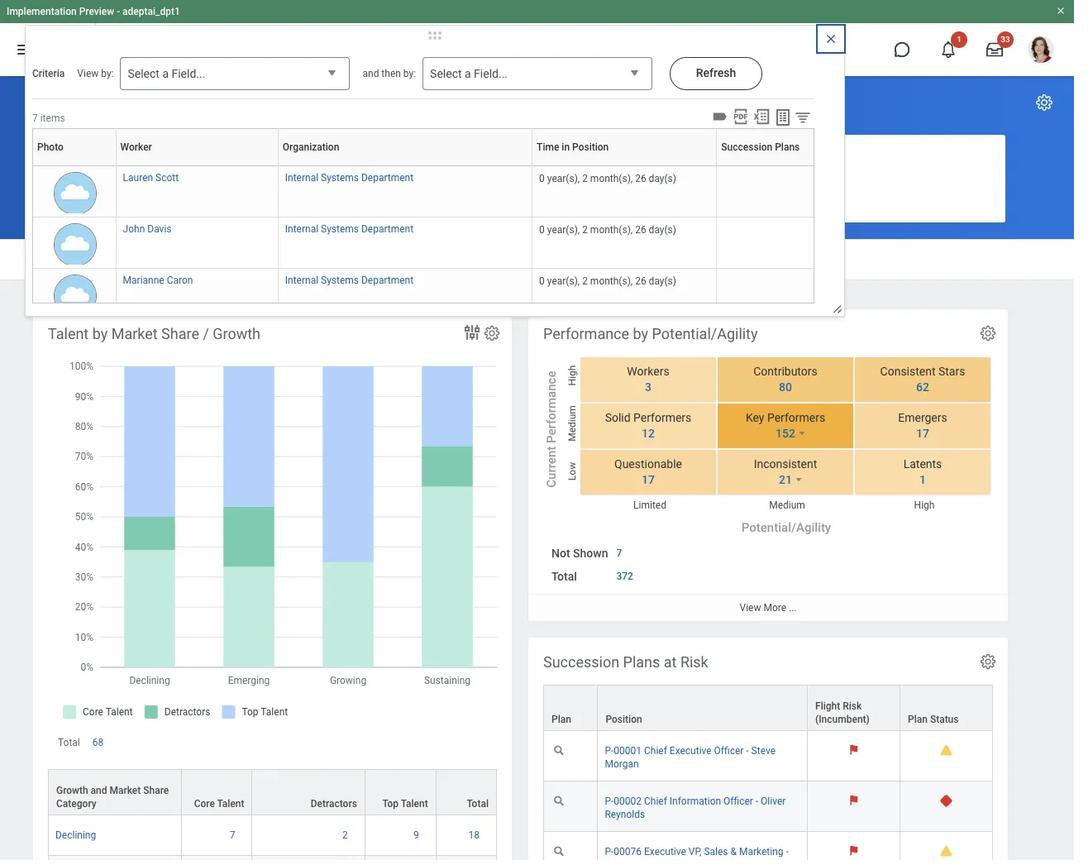 Task type: describe. For each thing, give the bounding box(es) containing it.
move modal image
[[419, 26, 452, 45]]

month(s), for marianne caron
[[591, 275, 633, 287]]

profile logan mcneil image
[[1028, 36, 1055, 66]]

questionable 17
[[615, 458, 682, 487]]

executive inside p-00001 chief executive officer - steve morgan
[[670, 745, 712, 757]]

items
[[40, 112, 65, 124]]

sales
[[704, 847, 728, 858]]

position inside popup button
[[606, 714, 643, 726]]

00076
[[614, 847, 642, 858]]

view more ...
[[740, 602, 797, 614]]

12
[[642, 427, 655, 440]]

systems for scott
[[321, 172, 359, 184]]

plan inside plan status popup button
[[908, 714, 928, 726]]

consistent stars 62
[[881, 365, 966, 394]]

row containing growth and market share category
[[48, 770, 497, 816]]

lauren
[[123, 172, 153, 184]]

at
[[664, 654, 677, 671]]

17 for questionable 17
[[642, 473, 655, 487]]

organization button
[[283, 128, 539, 165]]

use
[[105, 155, 123, 167]]

plan, execute and analyze main content
[[0, 76, 1075, 860]]

execute
[[83, 91, 153, 114]]

day(s) for lauren scott
[[649, 173, 677, 184]]

john
[[123, 223, 145, 235]]

and inside growth and market share category
[[91, 785, 107, 797]]

core
[[194, 799, 215, 810]]

00002
[[614, 796, 642, 808]]

plan inside use this dashboard to help plan and manage your people button
[[238, 155, 259, 167]]

plans for succession plans
[[775, 141, 800, 153]]

contributors 80
[[754, 365, 818, 394]]

26 for john davis
[[635, 224, 647, 236]]

internal for scott
[[285, 172, 319, 184]]

plan status button
[[901, 686, 993, 731]]

9
[[414, 830, 419, 842]]

internal for caron
[[285, 275, 319, 286]]

0 for marianne caron
[[539, 275, 545, 287]]

acquire
[[265, 251, 302, 264]]

stars
[[939, 365, 966, 378]]

- inside p-00002 chief information officer - oliver reynolds
[[756, 796, 759, 808]]

80 button
[[769, 380, 795, 395]]

9 button
[[414, 829, 422, 842]]

1 inside 1 button
[[957, 35, 962, 44]]

day(s) for john davis
[[649, 224, 677, 236]]

john davis link
[[123, 220, 172, 235]]

- inside the p-00076 executive vp, sales & marketing - jake lee
[[786, 847, 789, 858]]

1 field... from the left
[[172, 67, 205, 80]]

3 button
[[635, 380, 654, 395]]

top talent
[[383, 799, 428, 810]]

marketing
[[739, 847, 784, 858]]

top
[[383, 799, 399, 810]]

configure performance by potential/agility image
[[979, 324, 998, 342]]

inbox large image
[[987, 41, 1003, 58]]

justify image
[[15, 40, 35, 60]]

talent for core talent
[[217, 799, 244, 810]]

33 button
[[977, 31, 1014, 68]]

time in position
[[537, 141, 609, 153]]

1 button
[[910, 472, 929, 488]]

talent for top talent
[[401, 799, 428, 810]]

succession for succession plans
[[722, 141, 773, 153]]

1 by: from the left
[[101, 68, 114, 79]]

1 cell from the left
[[48, 856, 182, 860]]

lauren scott
[[123, 172, 179, 184]]

1 vertical spatial potential/agility
[[742, 521, 832, 535]]

p-00002 chief information officer - oliver reynolds link
[[605, 793, 786, 821]]

succession plans button
[[722, 141, 810, 153]]

inconsistent
[[754, 458, 818, 471]]

systems for caron
[[321, 275, 359, 286]]

refresh
[[696, 66, 737, 79]]

davis
[[147, 223, 172, 235]]

and up worker button at the top of page
[[158, 91, 191, 114]]

year(s), for lauren scott
[[547, 173, 580, 184]]

7 for 7 items
[[32, 112, 38, 124]]

worker
[[120, 141, 152, 153]]

view for view by:
[[77, 68, 99, 79]]

2 select a field... from the left
[[430, 67, 508, 80]]

&
[[731, 847, 737, 858]]

p-00001 chief executive officer - steve morgan link
[[605, 742, 776, 770]]

steve
[[752, 745, 776, 757]]

configure and view chart data image
[[462, 323, 482, 342]]

80
[[779, 381, 792, 394]]

18
[[469, 830, 480, 842]]

growth and market share category
[[56, 785, 169, 810]]

status
[[931, 714, 959, 726]]

solid
[[605, 411, 631, 425]]

search image
[[334, 40, 354, 60]]

1 a from the left
[[162, 67, 169, 80]]

total button
[[437, 770, 496, 815]]

/
[[203, 325, 209, 342]]

workers 3
[[627, 365, 670, 394]]

key performers
[[746, 411, 826, 425]]

not
[[552, 547, 570, 560]]

share for /
[[161, 325, 199, 342]]

configure succession plans at risk image
[[979, 653, 998, 671]]

medium for high
[[567, 406, 578, 442]]

2 button
[[343, 829, 351, 842]]

internal for davis
[[285, 223, 319, 235]]

reynolds
[[605, 809, 645, 821]]

0 year(s), 2 month(s), 26 day(s) for john davis
[[539, 224, 677, 236]]

total inside the total popup button
[[467, 799, 489, 810]]

medium for limited
[[769, 500, 806, 511]]

questionable
[[615, 458, 682, 471]]

68
[[92, 737, 104, 749]]

marianne
[[123, 275, 164, 286]]

close image
[[825, 32, 838, 45]]

0 vertical spatial risk
[[681, 654, 709, 671]]

succession for succession plans at risk
[[544, 654, 620, 671]]

21
[[779, 473, 792, 487]]

18 button
[[469, 829, 482, 842]]

view by:
[[77, 68, 114, 79]]

chief for executive
[[644, 745, 667, 757]]

to
[[201, 155, 210, 167]]

systems for davis
[[321, 223, 359, 235]]

talent by market share / growth element
[[33, 309, 512, 860]]

view for view more ...
[[740, 602, 761, 614]]

lauren scott link
[[123, 169, 179, 184]]

1 select a field... from the left
[[128, 67, 205, 80]]

share for category
[[143, 785, 169, 797]]

0 vertical spatial growth
[[213, 325, 261, 342]]

performers for key performers
[[768, 411, 826, 425]]

0 vertical spatial potential/agility
[[652, 325, 758, 342]]

select to filter grid data image
[[794, 108, 812, 126]]

0 year(s), 2 month(s), 26 day(s) for lauren scott
[[539, 173, 677, 184]]

152 button
[[766, 426, 798, 442]]

category
[[56, 799, 96, 810]]

year(s), for john davis
[[547, 224, 580, 236]]

key
[[746, 411, 765, 425]]

internal systems department link for john davis
[[285, 220, 414, 235]]

0 for john davis
[[539, 224, 545, 236]]

succession plans
[[722, 141, 800, 153]]

2 select a field... button from the left
[[423, 57, 653, 91]]

contributors
[[754, 365, 818, 378]]

vp,
[[689, 847, 702, 858]]

p- for 00076
[[605, 847, 614, 858]]

internal systems department link for marianne caron
[[285, 271, 414, 286]]

growth inside growth and market share category
[[56, 785, 88, 797]]

26 for lauren scott
[[635, 173, 647, 184]]

flight
[[816, 701, 841, 712]]

5 cell from the left
[[437, 856, 497, 860]]

jake
[[605, 860, 626, 860]]

implementation
[[7, 6, 77, 17]]

2 field... from the left
[[474, 67, 508, 80]]

notifications large image
[[941, 41, 957, 58]]

internal systems department for marianne caron
[[285, 275, 414, 286]]

2 select from the left
[[430, 67, 462, 80]]

1 horizontal spatial high
[[915, 500, 935, 511]]

7 items
[[32, 112, 65, 124]]

- inside p-00001 chief executive officer - steve morgan
[[746, 745, 749, 757]]

internal systems department for lauren scott
[[285, 172, 414, 184]]

view more ... link
[[529, 594, 1008, 621]]

1 select from the left
[[128, 67, 160, 80]]

declining link
[[55, 827, 96, 842]]

and inside button
[[262, 155, 279, 167]]

close environment banner image
[[1056, 6, 1066, 16]]

manage
[[282, 155, 321, 167]]

tag image
[[711, 108, 730, 126]]

17 button for questionable 17
[[632, 472, 658, 488]]



Task type: locate. For each thing, give the bounding box(es) containing it.
select up plan, execute and analyze
[[128, 67, 160, 80]]

p-
[[605, 745, 614, 757], [605, 796, 614, 808], [605, 847, 614, 858]]

2 vertical spatial department
[[361, 275, 414, 286]]

1 vertical spatial market
[[110, 785, 141, 797]]

executive
[[670, 745, 712, 757], [644, 847, 686, 858]]

17 button
[[907, 426, 932, 442], [632, 472, 658, 488]]

1 vertical spatial growth
[[56, 785, 88, 797]]

17 button down emergers
[[907, 426, 932, 442]]

0 vertical spatial view
[[77, 68, 99, 79]]

17 down emergers
[[917, 427, 930, 440]]

2 systems from the top
[[321, 223, 359, 235]]

1 inside latents 1
[[920, 473, 927, 487]]

2 0 year(s), 2 month(s), 26 day(s) from the top
[[539, 224, 677, 236]]

marianne caron link
[[123, 271, 193, 286]]

share left '/'
[[161, 325, 199, 342]]

year(s), for marianne caron
[[547, 275, 580, 287]]

medium down 21
[[769, 500, 806, 511]]

and then by:
[[363, 68, 416, 79]]

2 26 from the top
[[635, 224, 647, 236]]

p-00002 chief information officer - oliver reynolds row
[[544, 782, 994, 833]]

2 for marianne caron
[[582, 275, 588, 287]]

1 horizontal spatial talent
[[217, 799, 244, 810]]

adeptai_dpt1
[[122, 6, 180, 17]]

row down 7 button
[[48, 856, 497, 860]]

tab list containing plan
[[17, 240, 1058, 280]]

cell down 18
[[437, 856, 497, 860]]

3 internal systems department link from the top
[[285, 271, 414, 286]]

17 down questionable
[[642, 473, 655, 487]]

p- inside p-00001 chief executive officer - steve morgan
[[605, 745, 614, 757]]

1 vertical spatial view
[[740, 602, 761, 614]]

medium
[[567, 406, 578, 442], [769, 500, 806, 511]]

17 button for emergers 17
[[907, 426, 932, 442]]

2 by: from the left
[[404, 68, 416, 79]]

3 month(s), from the top
[[591, 275, 633, 287]]

p- up 'reynolds'
[[605, 796, 614, 808]]

0 vertical spatial 1
[[957, 35, 962, 44]]

2 vertical spatial internal
[[285, 275, 319, 286]]

- right marketing
[[786, 847, 789, 858]]

2 vertical spatial 7
[[230, 830, 235, 842]]

cell down 2 button
[[253, 856, 366, 860]]

view right criteria
[[77, 68, 99, 79]]

2 vertical spatial total
[[467, 799, 489, 810]]

help
[[213, 155, 235, 167]]

total
[[552, 570, 577, 583], [58, 737, 80, 749], [467, 799, 489, 810]]

row down the detractors popup button
[[48, 816, 497, 856]]

0 horizontal spatial growth
[[56, 785, 88, 797]]

1 department from the top
[[361, 172, 414, 184]]

by: up execute
[[101, 68, 114, 79]]

time in position button
[[537, 128, 723, 165]]

1 vertical spatial p-
[[605, 796, 614, 808]]

view printable version (pdf) image
[[732, 108, 750, 126]]

row
[[544, 685, 994, 731], [48, 770, 497, 816], [48, 816, 497, 856], [48, 856, 497, 860]]

0 vertical spatial 26
[[635, 173, 647, 184]]

select a field... button up time
[[423, 57, 653, 91]]

1 horizontal spatial 17
[[917, 427, 930, 440]]

0 vertical spatial share
[[161, 325, 199, 342]]

select a field... down move modal image
[[430, 67, 508, 80]]

3 0 year(s), 2 month(s), 26 day(s) from the top
[[539, 275, 677, 287]]

0 horizontal spatial plans
[[623, 654, 660, 671]]

2 internal systems department link from the top
[[285, 220, 414, 235]]

p-00076 executive vp, sales & marketing - jake lee
[[605, 847, 789, 860]]

view inside performance by potential/agility element
[[740, 602, 761, 614]]

2 a from the left
[[465, 67, 471, 80]]

0 horizontal spatial select a field... button
[[120, 57, 350, 91]]

market for and
[[110, 785, 141, 797]]

your
[[323, 155, 345, 167]]

2 vertical spatial 0 year(s), 2 month(s), 26 day(s)
[[539, 275, 677, 287]]

cell
[[48, 856, 182, 860], [182, 856, 253, 860], [253, 856, 366, 860], [366, 856, 437, 860], [437, 856, 497, 860]]

0 vertical spatial chief
[[644, 745, 667, 757]]

detractors
[[311, 799, 357, 810]]

3 year(s), from the top
[[547, 275, 580, 287]]

total inside performance by potential/agility element
[[552, 570, 577, 583]]

1 internal from the top
[[285, 172, 319, 184]]

chief
[[644, 745, 667, 757], [644, 796, 667, 808]]

1 performance from the top
[[544, 325, 630, 342]]

7 left items
[[32, 112, 38, 124]]

0 vertical spatial 17 button
[[907, 426, 932, 442]]

plans inside plan, execute and analyze main content
[[623, 654, 660, 671]]

talent
[[48, 325, 89, 342], [217, 799, 244, 810], [401, 799, 428, 810]]

photo
[[37, 141, 64, 153]]

-
[[117, 6, 120, 17], [746, 745, 749, 757], [756, 796, 759, 808], [786, 847, 789, 858]]

1 vertical spatial year(s),
[[547, 224, 580, 236]]

position up 00001
[[606, 714, 643, 726]]

2 day(s) from the top
[[649, 224, 677, 236]]

performance up workers
[[544, 325, 630, 342]]

cell down 7 button
[[182, 856, 253, 860]]

year(s),
[[547, 173, 580, 184], [547, 224, 580, 236], [547, 275, 580, 287]]

use this dashboard to help plan and manage your people
[[105, 155, 381, 167]]

1 vertical spatial executive
[[644, 847, 686, 858]]

0 horizontal spatial total
[[58, 737, 80, 749]]

1 button
[[931, 31, 968, 68]]

7 down the core talent
[[230, 830, 235, 842]]

3 internal from the top
[[285, 275, 319, 286]]

0 horizontal spatial 17
[[642, 473, 655, 487]]

p-00076 executive vp, sales & marketing - jake lee row
[[544, 833, 994, 860]]

2 month(s), from the top
[[591, 224, 633, 236]]

total up 18 button
[[467, 799, 489, 810]]

john davis
[[123, 223, 172, 235]]

3 cell from the left
[[253, 856, 366, 860]]

152
[[776, 427, 796, 440]]

low
[[567, 463, 578, 481]]

2 vertical spatial p-
[[605, 847, 614, 858]]

p- inside p-00002 chief information officer - oliver reynolds
[[605, 796, 614, 808]]

by:
[[101, 68, 114, 79], [404, 68, 416, 79]]

total left 68
[[58, 737, 80, 749]]

share inside growth and market share category
[[143, 785, 169, 797]]

1 horizontal spatial plans
[[775, 141, 800, 153]]

1 performers from the left
[[634, 411, 692, 425]]

and left manage
[[262, 155, 279, 167]]

hire
[[87, 251, 107, 264]]

select a field... button up worker button at the top of page
[[120, 57, 350, 91]]

chief right the "00002"
[[644, 796, 667, 808]]

solid performers 12
[[605, 411, 692, 440]]

0 vertical spatial 7
[[32, 112, 38, 124]]

1 day(s) from the top
[[649, 173, 677, 184]]

2 department from the top
[[361, 223, 414, 235]]

0 vertical spatial succession
[[722, 141, 773, 153]]

tab list
[[17, 240, 1058, 280]]

position right in
[[572, 141, 609, 153]]

internal down manage
[[285, 172, 319, 184]]

0 vertical spatial systems
[[321, 172, 359, 184]]

0 vertical spatial officer
[[714, 745, 744, 757]]

marianne caron
[[123, 275, 193, 286]]

resize modal image
[[832, 304, 845, 316]]

0 vertical spatial day(s)
[[649, 173, 677, 184]]

performers for solid performers 12
[[634, 411, 692, 425]]

1 horizontal spatial view
[[740, 602, 761, 614]]

1 horizontal spatial medium
[[769, 500, 806, 511]]

1 horizontal spatial risk
[[843, 701, 862, 712]]

1 vertical spatial medium
[[769, 500, 806, 511]]

month(s), for john davis
[[591, 224, 633, 236]]

select down move modal image
[[430, 67, 462, 80]]

analyze
[[196, 91, 267, 114]]

1 select a field... button from the left
[[120, 57, 350, 91]]

2 internal from the top
[[285, 223, 319, 235]]

then
[[382, 68, 401, 79]]

consistent
[[881, 365, 936, 378]]

declining
[[55, 830, 96, 842]]

high
[[567, 365, 578, 386], [915, 500, 935, 511]]

1 chief from the top
[[644, 745, 667, 757]]

officer inside p-00002 chief information officer - oliver reynolds
[[724, 796, 753, 808]]

1 horizontal spatial field...
[[474, 67, 508, 80]]

0 vertical spatial total
[[552, 570, 577, 583]]

a up plan, execute and analyze
[[162, 67, 169, 80]]

plan inside the plan popup button
[[552, 714, 572, 726]]

market inside growth and market share category
[[110, 785, 141, 797]]

- right the preview
[[117, 6, 120, 17]]

2 for lauren scott
[[582, 173, 588, 184]]

this
[[126, 155, 144, 167]]

0 vertical spatial plans
[[775, 141, 800, 153]]

organization
[[283, 141, 339, 153]]

by: right then
[[404, 68, 416, 79]]

row inside succession plans at risk element
[[544, 685, 994, 731]]

1 horizontal spatial by
[[633, 325, 649, 342]]

1 vertical spatial 17 button
[[632, 472, 658, 488]]

3 systems from the top
[[321, 275, 359, 286]]

0 horizontal spatial risk
[[681, 654, 709, 671]]

internal systems department link for lauren scott
[[285, 169, 414, 184]]

scott
[[156, 172, 179, 184]]

1 internal systems department link from the top
[[285, 169, 414, 184]]

preview
[[79, 6, 114, 17]]

2 vertical spatial year(s),
[[547, 275, 580, 287]]

configure this page image
[[1035, 93, 1055, 113]]

and up "category"
[[91, 785, 107, 797]]

total down not
[[552, 570, 577, 583]]

2 vertical spatial internal systems department
[[285, 275, 414, 286]]

p- for 00001
[[605, 745, 614, 757]]

1 horizontal spatial succession
[[722, 141, 773, 153]]

17 inside questionable 17
[[642, 473, 655, 487]]

internal up "acquire"
[[285, 223, 319, 235]]

month(s), for lauren scott
[[591, 173, 633, 184]]

p-00001 chief executive officer - steve morgan row
[[544, 731, 994, 782]]

officer inside p-00001 chief executive officer - steve morgan
[[714, 745, 744, 757]]

3 day(s) from the top
[[649, 275, 677, 287]]

1 vertical spatial position
[[606, 714, 643, 726]]

1 horizontal spatial 7
[[230, 830, 235, 842]]

- left oliver
[[756, 796, 759, 808]]

officer left oliver
[[724, 796, 753, 808]]

3 p- from the top
[[605, 847, 614, 858]]

potential/agility up workers
[[652, 325, 758, 342]]

time
[[537, 141, 560, 153]]

implementation preview -   adeptai_dpt1 banner
[[0, 0, 1075, 76]]

26
[[635, 173, 647, 184], [635, 224, 647, 236], [635, 275, 647, 287]]

field...
[[172, 67, 205, 80], [474, 67, 508, 80]]

p-00076 executive vp, sales & marketing - jake lee link
[[605, 843, 789, 860]]

current
[[544, 447, 559, 488]]

7
[[32, 112, 38, 124], [617, 548, 622, 559], [230, 830, 235, 842]]

high down 1 dropdown button
[[915, 500, 935, 511]]

talent right 'top'
[[401, 799, 428, 810]]

performance up current
[[544, 371, 559, 444]]

cell down declining
[[48, 856, 182, 860]]

2 vertical spatial systems
[[321, 275, 359, 286]]

2 0 from the top
[[539, 224, 545, 236]]

1 vertical spatial month(s),
[[591, 224, 633, 236]]

caron
[[167, 275, 193, 286]]

0 vertical spatial p-
[[605, 745, 614, 757]]

2 horizontal spatial talent
[[401, 799, 428, 810]]

plan,
[[33, 91, 78, 114]]

officer
[[714, 745, 744, 757], [724, 796, 753, 808]]

cell down 9
[[366, 856, 437, 860]]

in
[[562, 141, 570, 153]]

succession inside plan, execute and analyze main content
[[544, 654, 620, 671]]

2 cell from the left
[[182, 856, 253, 860]]

1 horizontal spatial 17 button
[[907, 426, 932, 442]]

performers up the 12
[[634, 411, 692, 425]]

2 chief from the top
[[644, 796, 667, 808]]

1 internal systems department from the top
[[285, 172, 414, 184]]

4 cell from the left
[[366, 856, 437, 860]]

emergers
[[899, 411, 948, 425]]

total for 68
[[58, 737, 80, 749]]

view
[[77, 68, 99, 79], [740, 602, 761, 614]]

refresh button
[[670, 57, 763, 90]]

2 vertical spatial day(s)
[[649, 275, 677, 287]]

2 horizontal spatial 7
[[617, 548, 622, 559]]

7 up 372
[[617, 548, 622, 559]]

0 vertical spatial executive
[[670, 745, 712, 757]]

3 department from the top
[[361, 275, 414, 286]]

- left the "steve"
[[746, 745, 749, 757]]

p- inside the p-00076 executive vp, sales & marketing - jake lee
[[605, 847, 614, 858]]

0 horizontal spatial by:
[[101, 68, 114, 79]]

1 by from the left
[[92, 325, 108, 342]]

26 for marianne caron
[[635, 275, 647, 287]]

2 p- from the top
[[605, 796, 614, 808]]

0 horizontal spatial performers
[[634, 411, 692, 425]]

chief inside p-00002 chief information officer - oliver reynolds
[[644, 796, 667, 808]]

3 26 from the top
[[635, 275, 647, 287]]

1 horizontal spatial total
[[467, 799, 489, 810]]

internal systems department for john davis
[[285, 223, 414, 235]]

chief for information
[[644, 796, 667, 808]]

view left more
[[740, 602, 761, 614]]

by for potential/agility
[[633, 325, 649, 342]]

1 vertical spatial chief
[[644, 796, 667, 808]]

p- up morgan
[[605, 745, 614, 757]]

17 button down questionable
[[632, 472, 658, 488]]

0 horizontal spatial 7
[[32, 112, 38, 124]]

by for market
[[92, 325, 108, 342]]

row containing flight risk (incumbent)
[[544, 685, 994, 731]]

day(s)
[[649, 173, 677, 184], [649, 224, 677, 236], [649, 275, 677, 287]]

1 vertical spatial day(s)
[[649, 224, 677, 236]]

0 horizontal spatial high
[[567, 365, 578, 386]]

select a field... button
[[120, 57, 350, 91], [423, 57, 653, 91]]

performance
[[544, 325, 630, 342], [544, 371, 559, 444]]

17 for emergers 17
[[917, 427, 930, 440]]

month(s),
[[591, 173, 633, 184], [591, 224, 633, 236], [591, 275, 633, 287]]

0 horizontal spatial succession
[[544, 654, 620, 671]]

talent right the core on the left of the page
[[217, 799, 244, 810]]

configure talent by market share / growth image
[[483, 324, 501, 342]]

succession plans at risk element
[[529, 638, 1008, 860]]

morgan
[[605, 759, 639, 770]]

p- up jake
[[605, 847, 614, 858]]

0 horizontal spatial talent
[[48, 325, 89, 342]]

executive inside the p-00076 executive vp, sales & marketing - jake lee
[[644, 847, 686, 858]]

performance by potential/agility element
[[529, 309, 1008, 621]]

export to worksheets image
[[773, 108, 793, 127]]

1 vertical spatial risk
[[843, 701, 862, 712]]

plans down export to worksheets image
[[775, 141, 800, 153]]

executive up lee
[[644, 847, 686, 858]]

photo button
[[37, 128, 122, 165]]

1 26 from the top
[[635, 173, 647, 184]]

market for by
[[111, 325, 158, 342]]

68 button
[[92, 736, 106, 750]]

1 horizontal spatial growth
[[213, 325, 261, 342]]

- inside banner
[[117, 6, 120, 17]]

share
[[161, 325, 199, 342], [143, 785, 169, 797]]

2 internal systems department from the top
[[285, 223, 414, 235]]

talent by market share / growth
[[48, 325, 261, 342]]

emergers 17
[[899, 411, 948, 440]]

1 vertical spatial high
[[915, 500, 935, 511]]

by down hire on the top
[[92, 325, 108, 342]]

1 horizontal spatial 1
[[957, 35, 962, 44]]

0 vertical spatial month(s),
[[591, 173, 633, 184]]

1 vertical spatial performance
[[544, 371, 559, 444]]

chief right 00001
[[644, 745, 667, 757]]

p-00002 chief information officer - oliver reynolds
[[605, 796, 786, 821]]

row up 7 button
[[48, 770, 497, 816]]

succession up the plan popup button
[[544, 654, 620, 671]]

12 button
[[632, 426, 658, 442]]

1 vertical spatial 0 year(s), 2 month(s), 26 day(s)
[[539, 224, 677, 236]]

plans for succession plans at risk
[[623, 654, 660, 671]]

latents 1
[[904, 458, 943, 487]]

plans
[[775, 141, 800, 153], [623, 654, 660, 671]]

risk inside flight risk (incumbent)
[[843, 701, 862, 712]]

2 performance from the top
[[544, 371, 559, 444]]

by up workers
[[633, 325, 649, 342]]

2 for john davis
[[582, 224, 588, 236]]

2 performers from the left
[[768, 411, 826, 425]]

2 vertical spatial 0
[[539, 275, 545, 287]]

day(s) for marianne caron
[[649, 275, 677, 287]]

share left core talent popup button
[[143, 785, 169, 797]]

0 vertical spatial year(s),
[[547, 173, 580, 184]]

plans left at
[[623, 654, 660, 671]]

growth right '/'
[[213, 325, 261, 342]]

0 vertical spatial performance
[[544, 325, 630, 342]]

2 by from the left
[[633, 325, 649, 342]]

0 horizontal spatial a
[[162, 67, 169, 80]]

0 horizontal spatial field...
[[172, 67, 205, 80]]

0 for lauren scott
[[539, 173, 545, 184]]

1 vertical spatial plans
[[623, 654, 660, 671]]

plan button
[[544, 686, 598, 731]]

2 horizontal spatial total
[[552, 570, 577, 583]]

potential/agility down 21 dropdown button on the bottom right
[[742, 521, 832, 535]]

flight risk (incumbent) button
[[808, 686, 900, 731]]

0 vertical spatial department
[[361, 172, 414, 184]]

potential/agility
[[652, 325, 758, 342], [742, 521, 832, 535]]

officer left the "steve"
[[714, 745, 744, 757]]

7 button
[[617, 547, 625, 560]]

1 right notifications large icon
[[957, 35, 962, 44]]

department for lauren scott
[[361, 172, 414, 184]]

1 year(s), from the top
[[547, 173, 580, 184]]

0 vertical spatial high
[[567, 365, 578, 386]]

performers inside solid performers 12
[[634, 411, 692, 425]]

1 vertical spatial 1
[[920, 473, 927, 487]]

62 button
[[907, 380, 932, 395]]

plan, execute and analyze
[[33, 91, 267, 114]]

1 vertical spatial department
[[361, 223, 414, 235]]

0 vertical spatial 0 year(s), 2 month(s), 26 day(s)
[[539, 173, 677, 184]]

officer for executive
[[714, 745, 744, 757]]

0 horizontal spatial 17 button
[[632, 472, 658, 488]]

1 vertical spatial share
[[143, 785, 169, 797]]

more
[[764, 602, 787, 614]]

department for marianne caron
[[361, 275, 414, 286]]

medium right current performance on the right of the page
[[567, 406, 578, 442]]

17
[[917, 427, 930, 440], [642, 473, 655, 487]]

and left then
[[363, 68, 379, 79]]

executive down position popup button
[[670, 745, 712, 757]]

17 inside emergers 17
[[917, 427, 930, 440]]

1 0 from the top
[[539, 173, 545, 184]]

high right current performance on the right of the page
[[567, 365, 578, 386]]

1 vertical spatial total
[[58, 737, 80, 749]]

department
[[361, 172, 414, 184], [361, 223, 414, 235], [361, 275, 414, 286]]

2 year(s), from the top
[[547, 224, 580, 236]]

1 vertical spatial officer
[[724, 796, 753, 808]]

information
[[670, 796, 721, 808]]

succession down view printable version (pdf) icon
[[722, 141, 773, 153]]

p- for 00002
[[605, 796, 614, 808]]

1 vertical spatial 0
[[539, 224, 545, 236]]

0 vertical spatial internal
[[285, 172, 319, 184]]

dashboard
[[146, 155, 198, 167]]

1 month(s), from the top
[[591, 173, 633, 184]]

implementation preview -   adeptai_dpt1
[[7, 6, 180, 17]]

0 vertical spatial internal systems department
[[285, 172, 414, 184]]

total for 372
[[552, 570, 577, 583]]

0 horizontal spatial view
[[77, 68, 99, 79]]

toolbar
[[709, 108, 815, 128]]

performers up "152"
[[768, 411, 826, 425]]

1 vertical spatial internal systems department link
[[285, 220, 414, 235]]

worker button
[[120, 128, 284, 165]]

7 inside button
[[230, 830, 235, 842]]

1 horizontal spatial by:
[[404, 68, 416, 79]]

officer for information
[[724, 796, 753, 808]]

latents
[[904, 458, 943, 471]]

a right then
[[465, 67, 471, 80]]

tab list inside plan, execute and analyze main content
[[17, 240, 1058, 280]]

chief inside p-00001 chief executive officer - steve morgan
[[644, 745, 667, 757]]

row containing declining
[[48, 816, 497, 856]]

select a field... up plan, execute and analyze
[[128, 67, 205, 80]]

1 vertical spatial succession
[[544, 654, 620, 671]]

1 down latents
[[920, 473, 927, 487]]

1 horizontal spatial select a field...
[[430, 67, 508, 80]]

risk right at
[[681, 654, 709, 671]]

not shown 7
[[552, 547, 622, 560]]

export to excel image
[[753, 108, 771, 126]]

risk up (incumbent)
[[843, 701, 862, 712]]

2 inside button
[[343, 830, 348, 842]]

0 year(s), 2 month(s), 26 day(s) for marianne caron
[[539, 275, 677, 287]]

row up the "steve"
[[544, 685, 994, 731]]

0 horizontal spatial select
[[128, 67, 160, 80]]

0 horizontal spatial by
[[92, 325, 108, 342]]

department for john davis
[[361, 223, 414, 235]]

3 internal systems department from the top
[[285, 275, 414, 286]]

3 0 from the top
[[539, 275, 545, 287]]

talent down hire on the top
[[48, 325, 89, 342]]

lee
[[629, 860, 644, 860]]

internal down "acquire"
[[285, 275, 319, 286]]

position inside button
[[572, 141, 609, 153]]

7 for 7 button
[[230, 830, 235, 842]]

1 vertical spatial 26
[[635, 224, 647, 236]]

growth up "category"
[[56, 785, 88, 797]]

7 inside not shown 7
[[617, 548, 622, 559]]

1 p- from the top
[[605, 745, 614, 757]]

1 systems from the top
[[321, 172, 359, 184]]

top talent button
[[366, 770, 436, 815]]

1 0 year(s), 2 month(s), 26 day(s) from the top
[[539, 173, 677, 184]]



Task type: vqa. For each thing, say whether or not it's contained in the screenshot.
the Steinberg
no



